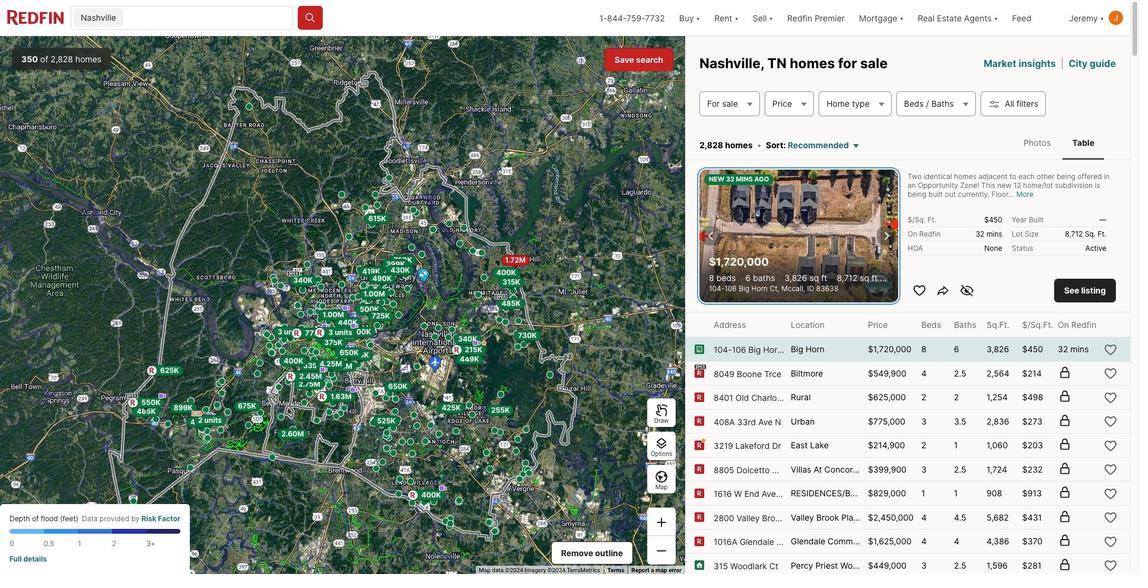 Task type: vqa. For each thing, say whether or not it's contained in the screenshot.
DAYS
no



Task type: locate. For each thing, give the bounding box(es) containing it.
toggle search results photos view tab
[[1014, 128, 1060, 157]]

google image
[[3, 559, 42, 574]]

previous image
[[704, 229, 718, 243]]

submit search image
[[304, 12, 316, 24]]

None search field
[[126, 7, 292, 30]]

user photo image
[[1109, 11, 1123, 25]]

tab list
[[1002, 126, 1116, 160]]

badge image
[[700, 438, 706, 444]]



Task type: describe. For each thing, give the bounding box(es) containing it.
next image
[[879, 229, 893, 243]]

toggle search results table view tab
[[1063, 128, 1104, 157]]

map region
[[0, 16, 754, 574]]



